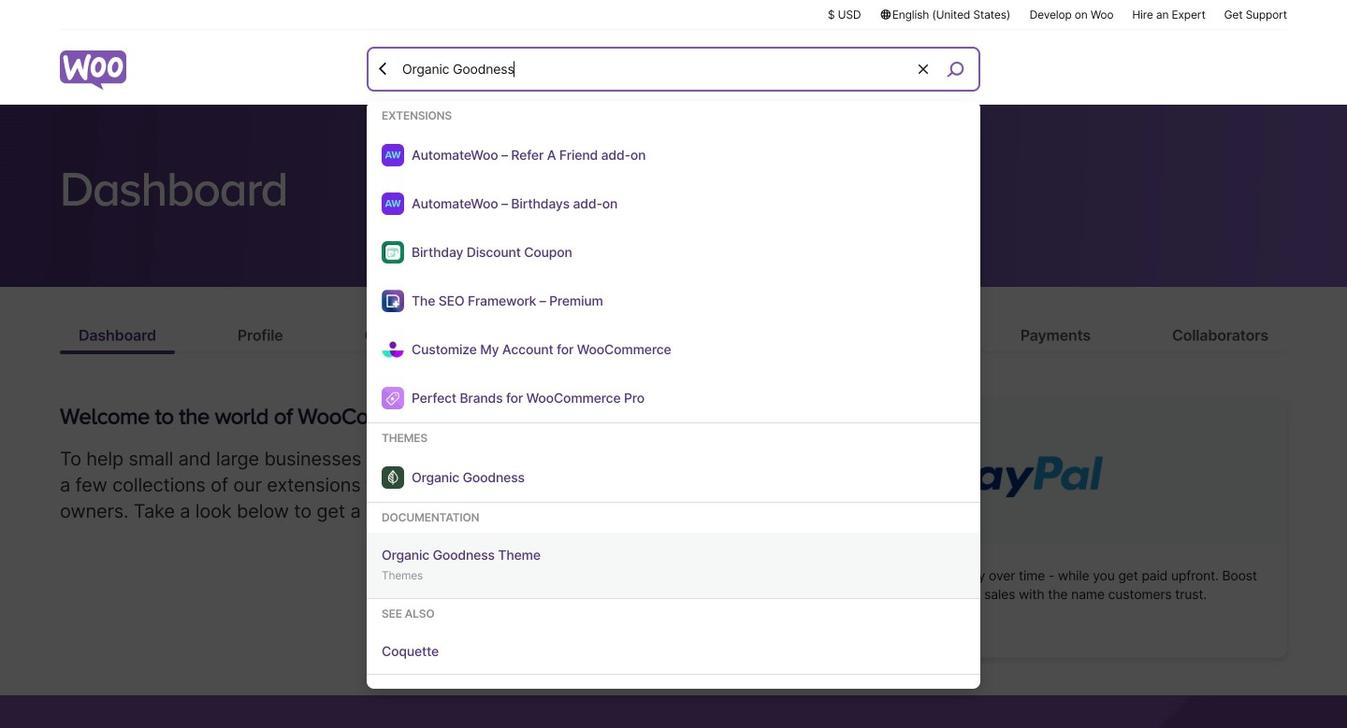Task type: vqa. For each thing, say whether or not it's contained in the screenshot.
"Lock" icon at the top right of the page
no



Task type: locate. For each thing, give the bounding box(es) containing it.
None search field
[[367, 47, 981, 720]]

list box
[[367, 109, 981, 720]]

close search image
[[374, 59, 393, 78]]

group
[[367, 109, 981, 424], [367, 431, 981, 503], [367, 511, 981, 600], [367, 607, 981, 676]]

1 group from the top
[[367, 109, 981, 424]]

2 group from the top
[[367, 431, 981, 503]]



Task type: describe. For each thing, give the bounding box(es) containing it.
Find extensions, themes, guides, and more… search field
[[398, 50, 916, 89]]

4 group from the top
[[367, 607, 981, 676]]

3 group from the top
[[367, 511, 981, 600]]



